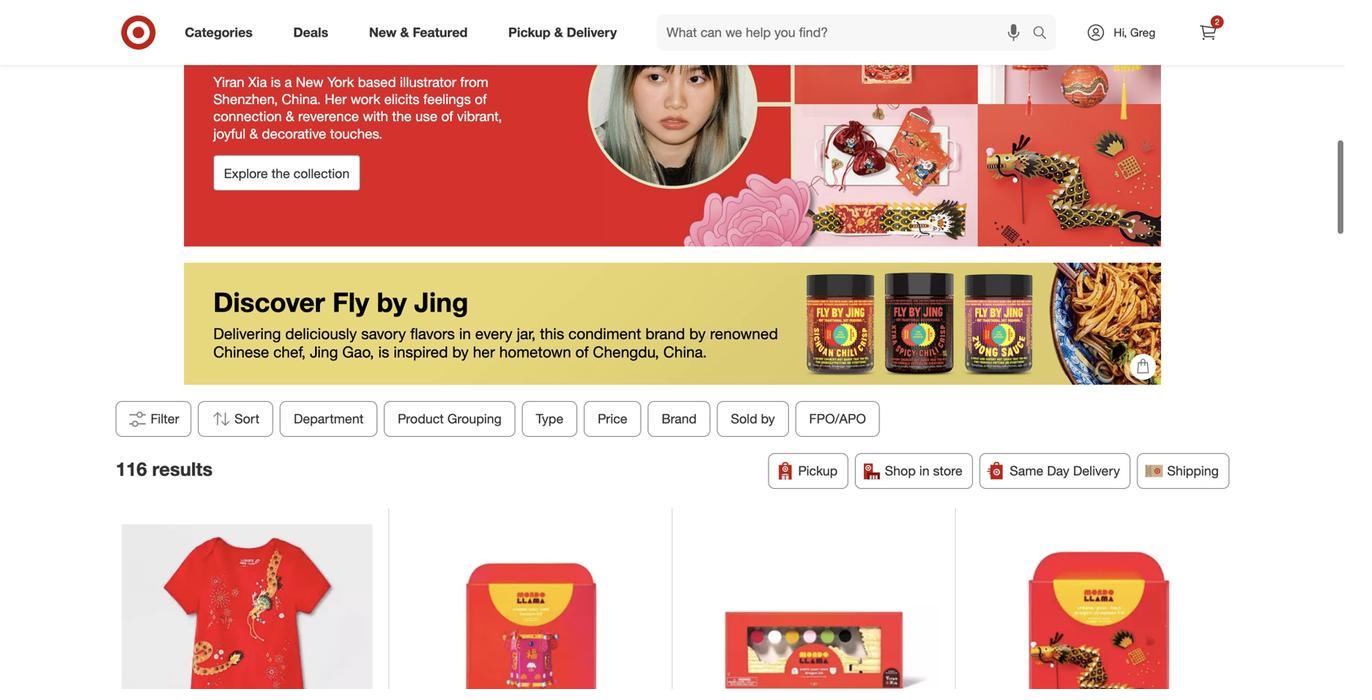 Task type: vqa. For each thing, say whether or not it's contained in the screenshot.
bottommost Pickup
yes



Task type: locate. For each thing, give the bounding box(es) containing it.
1 vertical spatial the
[[272, 166, 290, 182]]

china. right chengdu, on the left of page
[[664, 343, 707, 362]]

brand
[[646, 325, 685, 343]]

delivery
[[567, 24, 617, 40], [1074, 463, 1120, 479]]

of down feelings
[[441, 108, 453, 125]]

delivery inside button
[[1074, 463, 1120, 479]]

0 horizontal spatial in
[[459, 325, 471, 343]]

&
[[400, 24, 409, 40], [554, 24, 563, 40], [286, 108, 294, 125], [250, 125, 258, 142]]

lunar new year baby short sleeve 'year of the dragon' bodysuit - red image
[[122, 525, 373, 690], [122, 525, 373, 690]]

pickup inside button
[[799, 463, 838, 479]]

sold by button
[[717, 401, 789, 437]]

1 vertical spatial is
[[378, 343, 389, 362]]

the inside explore the collection "link"
[[272, 166, 290, 182]]

new
[[369, 24, 397, 40], [296, 74, 324, 90]]

1 horizontal spatial pickup
[[799, 463, 838, 479]]

0 horizontal spatial jing
[[310, 343, 338, 362]]

sort
[[235, 411, 260, 427]]

0 vertical spatial xia
[[295, 30, 340, 66]]

discover fly by jing delivering deliciously savory flavors in every jar, this condiment brand by renowned chinese chef, jing gao, is inspired by her hometown of chengdu, china.
[[213, 286, 778, 362]]

by left her
[[452, 343, 469, 362]]

0 vertical spatial pickup
[[509, 24, 551, 40]]

delivering
[[213, 325, 281, 343]]

type button
[[522, 401, 578, 437]]

vibrant,
[[457, 108, 502, 125]]

filter
[[151, 411, 179, 427]]

china. inside discover fly by jing delivering deliciously savory flavors in every jar, this condiment brand by renowned chinese chef, jing gao, is inspired by her hometown of chengdu, china.
[[664, 343, 707, 362]]

xia up york
[[295, 30, 340, 66]]

based
[[358, 74, 396, 90]]

is left a
[[271, 74, 281, 90]]

brand
[[662, 411, 697, 427]]

the down "elicits"
[[392, 108, 412, 125]]

sort button
[[198, 401, 274, 437]]

by right sold
[[761, 411, 775, 427]]

0 vertical spatial in
[[459, 325, 471, 343]]

jing up "flavors"
[[414, 286, 469, 319]]

fpo/apo
[[810, 411, 867, 427]]

china.
[[282, 91, 321, 108], [664, 343, 707, 362]]

2 yiran from the top
[[213, 74, 244, 90]]

deliciously
[[285, 325, 357, 343]]

1 horizontal spatial of
[[475, 91, 487, 108]]

in inside discover fly by jing delivering deliciously savory flavors in every jar, this condiment brand by renowned chinese chef, jing gao, is inspired by her hometown of chengdu, china.
[[459, 325, 471, 343]]

of
[[475, 91, 487, 108], [441, 108, 453, 125], [576, 343, 589, 362]]

1 horizontal spatial china.
[[664, 343, 707, 362]]

pickup for pickup & delivery
[[509, 24, 551, 40]]

1 vertical spatial yiran
[[213, 74, 244, 90]]

same
[[1010, 463, 1044, 479]]

new right a
[[296, 74, 324, 90]]

0 horizontal spatial china.
[[282, 91, 321, 108]]

pickup
[[509, 24, 551, 40], [799, 463, 838, 479]]

0 horizontal spatial delivery
[[567, 24, 617, 40]]

0 vertical spatial china.
[[282, 91, 321, 108]]

2 horizontal spatial of
[[576, 343, 589, 362]]

the right explore at the left top of the page
[[272, 166, 290, 182]]

0 vertical spatial yiran
[[213, 30, 287, 66]]

new up 'based'
[[369, 24, 397, 40]]

1 vertical spatial xia
[[248, 74, 267, 90]]

1 horizontal spatial in
[[920, 463, 930, 479]]

hometown
[[499, 343, 571, 362]]

by
[[377, 286, 407, 319], [690, 325, 706, 343], [452, 343, 469, 362], [761, 411, 775, 427]]

is
[[271, 74, 281, 90], [378, 343, 389, 362]]

0 vertical spatial is
[[271, 74, 281, 90]]

make-your-own lunar new year dragon streamer art kit - mondo llama™ image
[[972, 525, 1224, 690], [972, 525, 1224, 690]]

paint-your-own lunar new year wood dragon kit  - mondo llama™ image
[[689, 525, 940, 690], [689, 525, 940, 690]]

results
[[152, 458, 213, 481]]

department button
[[280, 401, 378, 437]]

yiran
[[213, 30, 287, 66], [213, 74, 244, 90]]

0 horizontal spatial is
[[271, 74, 281, 90]]

the
[[392, 108, 412, 125], [272, 166, 290, 182]]

touches.
[[330, 125, 383, 142]]

1 horizontal spatial delivery
[[1074, 463, 1120, 479]]

1 vertical spatial china.
[[664, 343, 707, 362]]

2
[[1215, 17, 1220, 27]]

of up vibrant,
[[475, 91, 487, 108]]

her
[[325, 91, 347, 108]]

by right brand
[[690, 325, 706, 343]]

0 horizontal spatial pickup
[[509, 24, 551, 40]]

by up savory
[[377, 286, 407, 319]]

pickup & delivery
[[509, 24, 617, 40]]

store
[[933, 463, 963, 479]]

categories
[[185, 24, 253, 40]]

jing left gao,
[[310, 343, 338, 362]]

pickup button
[[768, 454, 849, 489]]

1 horizontal spatial jing
[[414, 286, 469, 319]]

featured
[[413, 24, 468, 40]]

make-your-own lunar new year lantern art kit - mondo llama™ image
[[405, 525, 656, 690], [405, 525, 656, 690]]

0 horizontal spatial of
[[441, 108, 453, 125]]

decorative
[[262, 125, 326, 142]]

in left her
[[459, 325, 471, 343]]

0 horizontal spatial new
[[296, 74, 324, 90]]

0 vertical spatial new
[[369, 24, 397, 40]]

1 vertical spatial pickup
[[799, 463, 838, 479]]

of right this
[[576, 343, 589, 362]]

yiran up a
[[213, 30, 287, 66]]

0 vertical spatial jing
[[414, 286, 469, 319]]

new & featured link
[[355, 15, 488, 51]]

116 results
[[116, 458, 213, 481]]

1 horizontal spatial the
[[392, 108, 412, 125]]

yiran up 'shenzhen,'
[[213, 74, 244, 90]]

savory
[[361, 325, 406, 343]]

renowned
[[710, 325, 778, 343]]

0 vertical spatial the
[[392, 108, 412, 125]]

discover
[[213, 286, 325, 319]]

pickup & delivery link
[[495, 15, 638, 51]]

is right gao,
[[378, 343, 389, 362]]

jing
[[414, 286, 469, 319], [310, 343, 338, 362]]

xia
[[295, 30, 340, 66], [248, 74, 267, 90]]

brand button
[[648, 401, 711, 437]]

1 vertical spatial delivery
[[1074, 463, 1120, 479]]

1 horizontal spatial is
[[378, 343, 389, 362]]

1 vertical spatial new
[[296, 74, 324, 90]]

jar,
[[517, 325, 536, 343]]

xia up 'shenzhen,'
[[248, 74, 267, 90]]

elicits
[[384, 91, 420, 108]]

is inside yiran xia yiran xia is a new york based illustrator from shenzhen, china. her work elicits feelings of connection & reverence with the use of vibrant, joyful & decorative touches.
[[271, 74, 281, 90]]

1 vertical spatial in
[[920, 463, 930, 479]]

use
[[416, 108, 438, 125]]

1 horizontal spatial new
[[369, 24, 397, 40]]

china. down a
[[282, 91, 321, 108]]

in
[[459, 325, 471, 343], [920, 463, 930, 479]]

shop
[[885, 463, 916, 479]]

pickup for pickup
[[799, 463, 838, 479]]

in left the store
[[920, 463, 930, 479]]

0 horizontal spatial the
[[272, 166, 290, 182]]

& inside pickup & delivery link
[[554, 24, 563, 40]]

0 vertical spatial delivery
[[567, 24, 617, 40]]



Task type: describe. For each thing, give the bounding box(es) containing it.
search
[[1026, 26, 1065, 42]]

explore the collection
[[224, 166, 350, 182]]

from
[[460, 74, 489, 90]]

categories link
[[171, 15, 273, 51]]

shop in store
[[885, 463, 963, 479]]

sold
[[731, 411, 758, 427]]

day
[[1048, 463, 1070, 479]]

every
[[475, 325, 513, 343]]

feelings
[[423, 91, 471, 108]]

fly
[[333, 286, 369, 319]]

grouping
[[448, 411, 502, 427]]

product grouping
[[398, 411, 502, 427]]

hi, greg
[[1114, 25, 1156, 40]]

1 vertical spatial jing
[[310, 343, 338, 362]]

2 link
[[1191, 15, 1227, 51]]

in inside button
[[920, 463, 930, 479]]

chengdu,
[[593, 343, 659, 362]]

deals
[[293, 24, 328, 40]]

price button
[[584, 401, 642, 437]]

new inside the new & featured link
[[369, 24, 397, 40]]

& inside the new & featured link
[[400, 24, 409, 40]]

work
[[351, 91, 381, 108]]

explore the collection link
[[213, 155, 360, 191]]

department
[[294, 411, 364, 427]]

joyful
[[213, 125, 246, 142]]

illustrator
[[400, 74, 457, 90]]

collection
[[294, 166, 350, 182]]

greg
[[1131, 25, 1156, 40]]

gao,
[[342, 343, 374, 362]]

What can we help you find? suggestions appear below search field
[[657, 15, 1037, 51]]

product grouping button
[[384, 401, 516, 437]]

fpo/apo button
[[796, 401, 880, 437]]

connection
[[213, 108, 282, 125]]

flavors
[[410, 325, 455, 343]]

inspired
[[394, 343, 448, 362]]

chef,
[[273, 343, 306, 362]]

new & featured
[[369, 24, 468, 40]]

shipping
[[1168, 463, 1219, 479]]

0 horizontal spatial xia
[[248, 74, 267, 90]]

shop in store button
[[855, 454, 974, 489]]

price
[[598, 411, 628, 427]]

york
[[327, 74, 354, 90]]

deals link
[[280, 15, 349, 51]]

1 yiran from the top
[[213, 30, 287, 66]]

new inside yiran xia yiran xia is a new york based illustrator from shenzhen, china. her work elicits feelings of connection & reverence with the use of vibrant, joyful & decorative touches.
[[296, 74, 324, 90]]

yiran xia yiran xia is a new york based illustrator from shenzhen, china. her work elicits feelings of connection & reverence with the use of vibrant, joyful & decorative touches.
[[213, 30, 502, 142]]

a
[[285, 74, 292, 90]]

this
[[540, 325, 564, 343]]

search button
[[1026, 15, 1065, 54]]

delivery for same day delivery
[[1074, 463, 1120, 479]]

product
[[398, 411, 444, 427]]

1 horizontal spatial xia
[[295, 30, 340, 66]]

chinese
[[213, 343, 269, 362]]

same day delivery button
[[980, 454, 1131, 489]]

delivery for pickup & delivery
[[567, 24, 617, 40]]

reverence
[[298, 108, 359, 125]]

shipping button
[[1138, 454, 1230, 489]]

with
[[363, 108, 388, 125]]

is inside discover fly by jing delivering deliciously savory flavors in every jar, this condiment brand by renowned chinese chef, jing gao, is inspired by her hometown of chengdu, china.
[[378, 343, 389, 362]]

same day delivery
[[1010, 463, 1120, 479]]

shenzhen,
[[213, 91, 278, 108]]

explore
[[224, 166, 268, 182]]

by inside button
[[761, 411, 775, 427]]

china. inside yiran xia yiran xia is a new york based illustrator from shenzhen, china. her work elicits feelings of connection & reverence with the use of vibrant, joyful & decorative touches.
[[282, 91, 321, 108]]

her
[[473, 343, 495, 362]]

hi,
[[1114, 25, 1127, 40]]

filter button
[[116, 401, 192, 437]]

the inside yiran xia yiran xia is a new york based illustrator from shenzhen, china. her work elicits feelings of connection & reverence with the use of vibrant, joyful & decorative touches.
[[392, 108, 412, 125]]

of inside discover fly by jing delivering deliciously savory flavors in every jar, this condiment brand by renowned chinese chef, jing gao, is inspired by her hometown of chengdu, china.
[[576, 343, 589, 362]]

sold by
[[731, 411, 775, 427]]

116
[[116, 458, 147, 481]]

type
[[536, 411, 564, 427]]

condiment
[[569, 325, 641, 343]]



